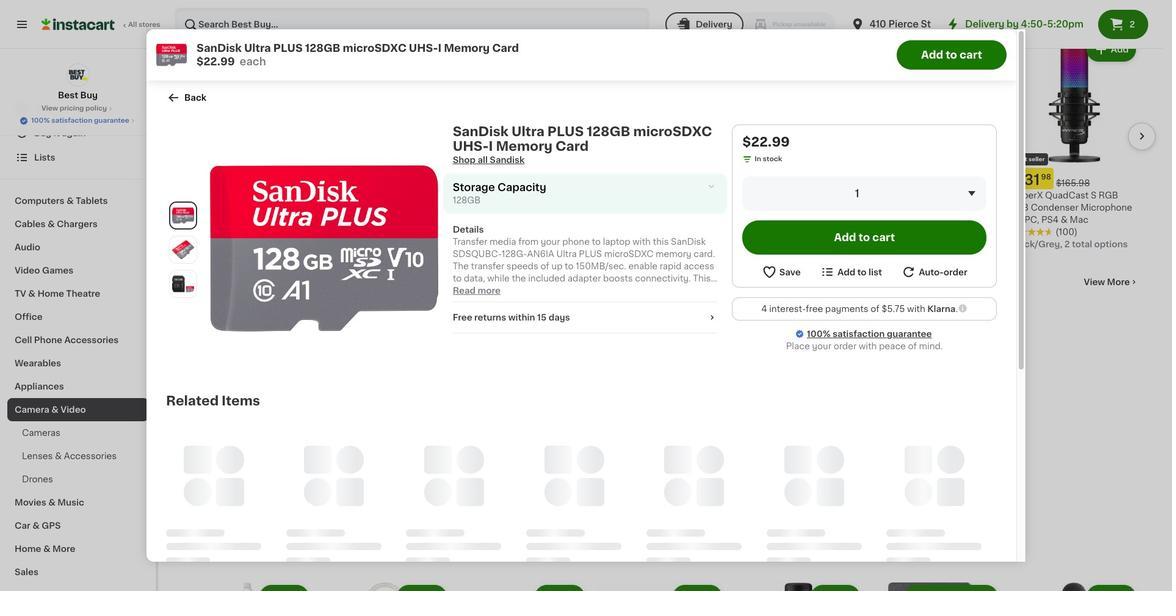 Task type: describe. For each thing, give the bounding box(es) containing it.
tv & home theatre link
[[7, 282, 148, 305]]

150mb/sec.
[[576, 262, 627, 271]]

from
[[519, 238, 539, 246]]

extreme inside the sandisk 128gb extreme plus sdxc uhs-i memory card
[[802, 191, 838, 200]]

view pricing policy link
[[41, 104, 114, 114]]

storage
[[453, 183, 495, 192]]

(41)
[[228, 477, 244, 486]]

1 horizontal spatial memory
[[656, 250, 692, 258]]

1 vertical spatial $22.99
[[743, 136, 790, 148]]

add to list button
[[820, 264, 882, 280]]

0 vertical spatial drones link
[[183, 275, 232, 289]]

1 vertical spatial add to cart button
[[743, 220, 987, 255]]

vivitar
[[183, 465, 210, 474]]

1 vertical spatial lenses & accessories link
[[7, 445, 148, 468]]

auto-order button
[[902, 264, 968, 280]]

instacart logo image
[[42, 17, 115, 32]]

of left $5.75
[[871, 305, 880, 313]]

0 vertical spatial the
[[512, 274, 526, 283]]

sunpak 5858d platinumplus 58" black tripod
[[873, 191, 994, 212]]

4
[[762, 305, 768, 313]]

sandisk 128gb extreme plus sdxc uhs-i memory card
[[735, 191, 858, 212]]

$ for 95
[[600, 173, 604, 181]]

1 inside bower 36" black 6-in-1 professional tripod black, 3 total options
[[276, 191, 280, 200]]

for inside transfer media from your phone to laptop with this sandisk sdsqubc-128g-an6ia ultra plus microsdxc memory card. the transfer speeds of up to 150mb/sec. enable rapid access to data, while the included adapter boosts connectivity. this sandisk ultra plus microsdxc memory card features a 128gb storage capacity to hold plenty of files, and the sandisk memory zone allows for seamless file management. model number: sdsqubc-128g-an6ia
[[581, 311, 593, 319]]

plenty
[[590, 299, 617, 307]]

sdxc for 17
[[735, 203, 760, 212]]

sunpak black led 448 19" bi- color ring light
[[597, 191, 724, 212]]

total inside bower 36" black 6-in-1 professional tripod black, 3 total options
[[220, 216, 240, 224]]

all items
[[183, 534, 242, 547]]

100% satisfaction guarantee link
[[807, 328, 932, 340]]

cart for add to cart button to the bottom
[[873, 233, 895, 242]]

movies
[[15, 498, 46, 507]]

$14.99 original price: $29.99 element
[[873, 168, 1001, 189]]

100% inside 'button'
[[31, 117, 50, 124]]

99 inside 17 99
[[758, 173, 768, 181]]

1 for 1
[[855, 189, 860, 199]]

0 vertical spatial buy
[[80, 91, 98, 100]]

128gb inside sandisk ultra plus 128gb microsdxc uhs-i memory card $22.99 each
[[305, 43, 341, 53]]

best seller
[[1015, 156, 1045, 162]]

add button for 131
[[1088, 38, 1135, 60]]

plus inside sandisk ultra plus 128gb microsdxc uhs-i memory card shop all sandisk
[[548, 125, 584, 138]]

items
[[222, 395, 260, 407]]

sandisk ultra plus 128gb microsdxc uhs-i memory card $22.99 each
[[197, 43, 519, 67]]

view more link for drones
[[1085, 276, 1139, 288]]

sdxc for $
[[459, 203, 484, 212]]

drone
[[282, 465, 309, 474]]

cables & chargers link
[[7, 213, 148, 236]]

stock
[[763, 156, 783, 162]]

i for sandisk extreme pro 128gb sdxc uhs-i memory card
[[509, 203, 512, 212]]

sandisk inside sandisk extreme pro 128gb sdxc uhs-i memory card
[[459, 191, 494, 200]]

light
[[644, 203, 666, 212]]

view more link for lenses & accessories
[[1085, 2, 1139, 14]]

128gb inside sandisk extreme pro 128gb sdxc uhs-i memory card
[[556, 191, 584, 200]]

data,
[[464, 274, 485, 283]]

2 vertical spatial accessories
[[64, 452, 117, 461]]

free returns within 15 days
[[453, 313, 570, 322]]

1 vertical spatial home
[[15, 545, 41, 553]]

rgb
[[1099, 191, 1119, 200]]

delivery by 4:50-5:20pm link
[[946, 17, 1084, 32]]

i for sandisk ultra plus 128gb microsdxc uhs-i memory card shop all sandisk
[[489, 140, 493, 153]]

enlarge data storage & hard drives sandisk ultra plus 128gb microsdxc uhs-i memory card hero (opens in a new tab) image
[[172, 204, 194, 226]]

of left up
[[541, 262, 550, 271]]

total for 17
[[775, 228, 796, 236]]

99 for 24
[[487, 173, 497, 181]]

2 vertical spatial more
[[53, 545, 75, 553]]

increment quantity of sandisk ultra plus 32gb sdhc uhs-i memory card image
[[979, 590, 994, 591]]

sandisk down data,
[[453, 286, 488, 295]]

auto-
[[919, 268, 944, 276]]

all for all stores
[[128, 21, 137, 28]]

i for sandisk ultra plus 128gb microsdxc uhs-i memory card $22.99 each
[[438, 43, 442, 53]]

media
[[490, 238, 516, 246]]

$ for 14
[[875, 173, 880, 181]]

sunpak for sunpak 5858d platinumplus 58" black tripod
[[873, 191, 905, 200]]

cell phone accessories
[[15, 336, 119, 344]]

100% satisfaction guarantee button
[[19, 114, 137, 126]]

product group containing 131
[[1011, 35, 1139, 250]]

memory for sandisk ultra plus 128gb microsdxc uhs-i memory card $22.99 each
[[444, 43, 490, 53]]

black inside sunpak 5858d platinumplus 58" black tripod
[[890, 203, 914, 212]]

guarantee inside 100% satisfaction guarantee link
[[887, 330, 932, 339]]

office link
[[7, 305, 148, 329]]

sales link
[[7, 561, 148, 584]]

1 vertical spatial each
[[189, 490, 211, 498]]

32
[[328, 173, 347, 187]]

black/grey, 2 total options
[[1011, 240, 1128, 249]]

cart for top add to cart button
[[960, 50, 983, 60]]

card inside apple lightning to sd card camera reader
[[417, 191, 438, 200]]

sandisk inside sandisk ultra plus 128gb microsdxc uhs-i memory card shop all sandisk
[[453, 125, 509, 138]]

add inside button
[[838, 268, 856, 276]]

410
[[870, 20, 887, 29]]

delivery by 4:50-5:20pm
[[966, 20, 1084, 29]]

capacity
[[498, 183, 547, 192]]

read more button
[[453, 285, 501, 297]]

1 vertical spatial with
[[908, 305, 926, 313]]

hyperx quadcast s rgb usb condenser microphone for pc, ps4 & mac
[[1011, 191, 1133, 224]]

card
[[627, 286, 646, 295]]

stores
[[139, 21, 160, 28]]

100% satisfaction guarantee inside 100% satisfaction guarantee 'button'
[[31, 117, 129, 124]]

video games link
[[7, 259, 148, 282]]

total for $
[[1073, 240, 1093, 249]]

card for sandisk ultra plus 128gb microsdxc uhs-i memory card shop all sandisk
[[556, 140, 589, 153]]

peace
[[880, 342, 906, 351]]

transfer media from your phone to laptop with this sandisk sdsqubc-128g-an6ia ultra plus microsdxc memory card. the transfer speeds of up to 150mb/sec. enable rapid access to data, while the included adapter boosts connectivity. this sandisk ultra plus microsdxc memory card features a 128gb storage capacity to hold plenty of files, and the sandisk memory zone allows for seamless file management. model number: sdsqubc-128g-an6ia
[[453, 238, 715, 332]]

0 vertical spatial home
[[38, 290, 64, 298]]

laptop
[[603, 238, 631, 246]]

1 horizontal spatial 100%
[[807, 330, 831, 339]]

again
[[62, 129, 86, 137]]

items
[[204, 534, 242, 547]]

1 horizontal spatial the
[[671, 299, 685, 307]]

1 vertical spatial camera
[[15, 406, 49, 414]]

card for sandisk ultra plus 128gb microsdxc uhs-i memory card $22.99 each
[[492, 43, 519, 53]]

sandisk extreme pro 128gb sdxc uhs-i memory card
[[459, 191, 584, 212]]

extreme inside sandisk extreme pro 128gb sdxc uhs-i memory card
[[496, 191, 532, 200]]

best buy
[[58, 91, 98, 100]]

pro
[[534, 191, 554, 200]]

of left "mind." at right
[[909, 342, 917, 351]]

related items
[[166, 395, 260, 407]]

management.
[[653, 311, 712, 319]]

$131.98 original price: $165.98 element
[[1011, 168, 1139, 189]]

tripod inside sunpak 5858d platinumplus 58" black tripod
[[916, 203, 943, 212]]

98 for 105
[[218, 448, 228, 455]]

data storage & hard drives sandisk ultra plus 128gb microsdxc uhs-i memory card hero image
[[210, 134, 438, 363]]

1 horizontal spatial 128g-
[[570, 323, 596, 332]]

1 vertical spatial an6ia
[[596, 323, 623, 332]]

microsdxc inside sandisk ultra plus 128gb microsdxc uhs-i memory card shop all sandisk
[[634, 125, 712, 138]]

2 vertical spatial video
[[256, 465, 280, 474]]

tripod inside bower 36" black 6-in-1 professional tripod black, 3 total options
[[238, 203, 265, 212]]

1 horizontal spatial drones
[[183, 275, 232, 288]]

card for sandisk 128gb extreme plus sdxc uhs-i memory card
[[828, 203, 849, 212]]

computers & tablets
[[15, 197, 108, 205]]

place your order with peace of mind.
[[787, 342, 943, 351]]

0 horizontal spatial 128g-
[[502, 250, 527, 258]]

movies & music
[[15, 498, 84, 507]]

& for movies & music link
[[48, 498, 56, 507]]

2 for 99
[[768, 228, 773, 236]]

of up seamless
[[619, 299, 628, 307]]

$29.99 for 14
[[913, 179, 943, 187]]

128gb inside sandisk ultra plus 128gb microsdxc uhs-i memory card shop all sandisk
[[587, 125, 631, 138]]

view more for lenses & accessories
[[1085, 4, 1131, 12]]

car
[[15, 522, 30, 530]]

$5.75
[[882, 305, 905, 313]]

black,
[[183, 216, 210, 224]]

tablets
[[76, 197, 108, 205]]

ultra inside sandisk ultra plus 128gb microsdxc uhs-i memory card shop all sandisk
[[512, 125, 545, 138]]

$17.99 original price: $22.99 element
[[735, 168, 863, 189]]

to inside button
[[858, 268, 867, 276]]

auto-order
[[919, 268, 968, 276]]

1 vertical spatial drones link
[[7, 468, 148, 491]]

1 vertical spatial satisfaction
[[833, 330, 885, 339]]

st
[[921, 20, 931, 29]]

order inside 'button'
[[944, 268, 968, 276]]

pierce
[[889, 20, 919, 29]]

best for best buy
[[58, 91, 78, 100]]

1 enlarge data storage & hard drives sandisk ultra plus 128gb microsdxc uhs-i memory card unknown (opens in a new tab) image from the top
[[172, 239, 194, 261]]

bower
[[183, 191, 211, 200]]

1 horizontal spatial lenses & accessories
[[183, 1, 332, 14]]

12
[[190, 173, 206, 187]]

tv & home theatre
[[15, 290, 100, 298]]

storage
[[483, 299, 516, 307]]

camera & video link
[[7, 398, 148, 421]]

sandisk inside the sandisk 128gb extreme plus sdxc uhs-i memory card
[[735, 191, 770, 200]]

shop inside shop link
[[34, 104, 57, 113]]

memory for sandisk extreme pro 128gb sdxc uhs-i memory card
[[514, 203, 550, 212]]

$12.99 original price: $14.99 element
[[183, 168, 311, 189]]

music
[[58, 498, 84, 507]]

camera inside apple lightning to sd card camera reader
[[321, 203, 355, 212]]

options inside bower 36" black 6-in-1 professional tripod black, 3 total options
[[242, 216, 276, 224]]

view for lenses & accessories
[[1085, 4, 1106, 12]]

add button for 14
[[950, 38, 997, 60]]

128gb,
[[735, 228, 766, 236]]

delivery for delivery
[[696, 20, 733, 29]]

item carousel region
[[183, 30, 1156, 255]]

ultra inside sandisk ultra plus 128gb microsdxc uhs-i memory card $22.99 each
[[244, 43, 271, 53]]

and
[[653, 299, 669, 307]]

card.
[[694, 250, 715, 258]]

1 horizontal spatial with
[[859, 342, 877, 351]]

(14)
[[780, 216, 796, 224]]

memory for sandisk ultra plus 128gb microsdxc uhs-i memory card shop all sandisk
[[496, 140, 553, 153]]

sandisk ultra plus 128gb microsdxc uhs-i memory card shop all sandisk
[[453, 125, 712, 164]]

options for $
[[1095, 240, 1128, 249]]

home & more link
[[7, 537, 148, 561]]

14
[[880, 173, 897, 187]]

black inside bower 36" black 6-in-1 professional tripod black, 3 total options
[[230, 191, 254, 200]]

best buy logo image
[[66, 64, 89, 87]]

color
[[597, 203, 620, 212]]

1 horizontal spatial sdsqubc-
[[521, 323, 570, 332]]

0 vertical spatial sdsqubc-
[[453, 250, 502, 258]]

video inside camera & video link
[[61, 406, 86, 414]]

black/grey,
[[1011, 240, 1063, 249]]

2 for 131
[[1065, 240, 1070, 249]]

1 vertical spatial your
[[813, 342, 832, 351]]

more for lenses & accessories
[[1108, 4, 1131, 12]]

$115.98
[[233, 453, 265, 462]]

98 for 95
[[625, 173, 635, 181]]

0 horizontal spatial memory
[[589, 286, 625, 295]]

video inside video games link
[[15, 266, 40, 275]]

satisfaction inside 'button'
[[51, 117, 92, 124]]

$ for 105
[[186, 448, 190, 455]]

1 horizontal spatial add to cart
[[922, 50, 983, 60]]

sandisk up card.
[[671, 238, 706, 246]]

days
[[549, 313, 570, 322]]

lists
[[34, 153, 55, 162]]

0 horizontal spatial drones
[[22, 475, 53, 484]]

product group containing 105
[[183, 309, 311, 500]]

0 vertical spatial lenses
[[183, 1, 231, 14]]



Task type: vqa. For each thing, say whether or not it's contained in the screenshot.
"package"
no



Task type: locate. For each thing, give the bounding box(es) containing it.
uhs- inside sandisk ultra plus 128gb microsdxc uhs-i memory card shop all sandisk
[[453, 140, 489, 153]]

black down $14.99 at the left
[[230, 191, 254, 200]]

enlarge data storage & hard drives sandisk ultra plus 128gb microsdxc uhs-i memory card unknown (opens in a new tab) image
[[172, 239, 194, 261], [172, 273, 194, 295]]

cart down delivery by 4:50-5:20pm "link"
[[960, 50, 983, 60]]

0 vertical spatial memory
[[656, 250, 692, 258]]

3
[[212, 216, 218, 224]]

delivery inside button
[[696, 20, 733, 29]]

delivery inside "link"
[[966, 20, 1005, 29]]

buy left the it
[[34, 129, 52, 137]]

options down microphone
[[1095, 240, 1128, 249]]

sunpak up color
[[597, 191, 629, 200]]

2 horizontal spatial options
[[1095, 240, 1128, 249]]

2 extreme from the left
[[802, 191, 838, 200]]

0 horizontal spatial cart
[[873, 233, 895, 242]]

99 right 14
[[898, 173, 908, 181]]

sandisk down 24
[[459, 191, 494, 200]]

& inside tv & home theatre link
[[28, 290, 35, 298]]

& for car & gps link
[[32, 522, 40, 530]]

0 horizontal spatial $29.99
[[502, 179, 532, 187]]

best inside 'item carousel' region
[[1015, 156, 1028, 162]]

options for 17
[[798, 228, 831, 236]]

& inside computers & tablets link
[[67, 197, 74, 205]]

0 horizontal spatial 100%
[[31, 117, 50, 124]]

1 vertical spatial video
[[61, 406, 86, 414]]

sandisk up the back
[[197, 43, 242, 53]]

1 vertical spatial accessories
[[64, 336, 119, 344]]

within
[[509, 313, 535, 322]]

2 vertical spatial $22.99
[[773, 179, 803, 187]]

best left seller
[[1015, 156, 1028, 162]]

$ up 58"
[[875, 173, 880, 181]]

your inside transfer media from your phone to laptop with this sandisk sdsqubc-128g-an6ia ultra plus microsdxc memory card. the transfer speeds of up to 150mb/sec. enable rapid access to data, while the included adapter boosts connectivity. this sandisk ultra plus microsdxc memory card features a 128gb storage capacity to hold plenty of files, and the sandisk memory zone allows for seamless file management. model number: sdsqubc-128g-an6ia
[[541, 238, 560, 246]]

total down (100)
[[1073, 240, 1093, 249]]

each inside sandisk ultra plus 128gb microsdxc uhs-i memory card $22.99 each
[[240, 57, 266, 67]]

1 horizontal spatial sdxc
[[735, 203, 760, 212]]

98 up sky
[[218, 448, 228, 455]]

home down the video games
[[38, 290, 64, 298]]

an6ia down seamless
[[596, 323, 623, 332]]

$105.98 original price: $115.98 element
[[183, 442, 311, 463]]

0 vertical spatial guarantee
[[94, 117, 129, 124]]

0 horizontal spatial lenses
[[22, 452, 53, 461]]

0 vertical spatial all
[[128, 21, 137, 28]]

tripod down 5858d
[[916, 203, 943, 212]]

file
[[638, 311, 651, 319]]

1 horizontal spatial $29.99
[[913, 179, 943, 187]]

card inside sandisk extreme pro 128gb sdxc uhs-i memory card
[[552, 203, 573, 212]]

100% up place
[[807, 330, 831, 339]]

$29.99 up 5858d
[[913, 179, 943, 187]]

delivery
[[966, 20, 1005, 29], [696, 20, 733, 29]]

view more for drones
[[1085, 278, 1131, 286]]

0 vertical spatial $22.99
[[197, 57, 235, 67]]

plus
[[273, 43, 303, 53], [548, 125, 584, 138], [579, 250, 602, 258], [512, 286, 536, 295]]

delivery button
[[666, 12, 744, 37]]

ring
[[623, 203, 642, 212]]

$29.99 for 24
[[502, 179, 532, 187]]

best buy link
[[58, 64, 98, 101]]

all
[[128, 21, 137, 28], [183, 534, 201, 547]]

your right place
[[813, 342, 832, 351]]

capacity
[[518, 299, 555, 307]]

black
[[230, 191, 254, 200], [631, 191, 655, 200], [890, 203, 914, 212]]

games
[[42, 266, 73, 275]]

s
[[1091, 191, 1097, 200]]

more for drones
[[1108, 278, 1131, 286]]

0 horizontal spatial add to cart
[[834, 233, 895, 242]]

with down 100% satisfaction guarantee link
[[859, 342, 877, 351]]

$22.99 up the back
[[197, 57, 235, 67]]

17
[[742, 173, 757, 187]]

1 horizontal spatial black
[[631, 191, 655, 200]]

sandisk inside sandisk ultra plus 128gb microsdxc uhs-i memory card $22.99 each
[[197, 43, 242, 53]]

for inside hyperx quadcast s rgb usb condenser microphone for pc, ps4 & mac
[[1011, 216, 1023, 224]]

1 horizontal spatial 100% satisfaction guarantee
[[807, 330, 932, 339]]

128g- up speeds
[[502, 250, 527, 258]]

sunpak
[[597, 191, 629, 200], [873, 191, 905, 200]]

1 horizontal spatial video
[[61, 406, 86, 414]]

service type group
[[666, 12, 836, 37]]

view more
[[1085, 4, 1131, 12], [1085, 278, 1131, 286]]

0 vertical spatial 100% satisfaction guarantee
[[31, 117, 129, 124]]

card inside sandisk ultra plus 128gb microsdxc uhs-i memory card shop all sandisk
[[556, 140, 589, 153]]

0 horizontal spatial black
[[230, 191, 254, 200]]

98 for 131
[[1042, 173, 1052, 181]]

& inside hyperx quadcast s rgb usb condenser microphone for pc, ps4 & mac
[[1061, 216, 1068, 224]]

3 99 from the left
[[487, 173, 497, 181]]

131
[[1018, 173, 1040, 187]]

sandisk up model
[[453, 311, 488, 319]]

$ inside $ 14 99
[[875, 173, 880, 181]]

100% satisfaction guarantee up place your order with peace of mind.
[[807, 330, 932, 339]]

99 for 32
[[348, 173, 359, 181]]

98 right 131
[[1042, 173, 1052, 181]]

1 horizontal spatial tripod
[[916, 203, 943, 212]]

128gb inside transfer media from your phone to laptop with this sandisk sdsqubc-128g-an6ia ultra plus microsdxc memory card. the transfer speeds of up to 150mb/sec. enable rapid access to data, while the included adapter boosts connectivity. this sandisk ultra plus microsdxc memory card features a 128gb storage capacity to hold plenty of files, and the sandisk memory zone allows for seamless file management. model number: sdsqubc-128g-an6ia
[[453, 299, 481, 307]]

& inside camera & video link
[[51, 406, 59, 414]]

speeds
[[507, 262, 539, 271]]

1 vertical spatial buy
[[34, 129, 52, 137]]

an6ia down from
[[527, 250, 555, 258]]

sdsqubc- down transfer
[[453, 250, 502, 258]]

with left "this"
[[633, 238, 651, 246]]

& for home & more link
[[43, 545, 50, 553]]

pricing
[[60, 105, 84, 112]]

0 vertical spatial add to cart button
[[897, 40, 1007, 70]]

with inside transfer media from your phone to laptop with this sandisk sdsqubc-128g-an6ia ultra plus microsdxc memory card. the transfer speeds of up to 150mb/sec. enable rapid access to data, while the included adapter boosts connectivity. this sandisk ultra plus microsdxc memory card features a 128gb storage capacity to hold plenty of files, and the sandisk memory zone allows for seamless file management. model number: sdsqubc-128g-an6ia
[[633, 238, 651, 246]]

i inside the sandisk 128gb extreme plus sdxc uhs-i memory card
[[785, 203, 788, 212]]

memory inside sandisk ultra plus 128gb microsdxc uhs-i memory card shop all sandisk
[[496, 140, 553, 153]]

shop left "pricing"
[[34, 104, 57, 113]]

guarantee inside 100% satisfaction guarantee 'button'
[[94, 117, 129, 124]]

1 horizontal spatial an6ia
[[596, 323, 623, 332]]

99 inside $ 32 99
[[348, 173, 359, 181]]

$22.99 inside sandisk ultra plus 128gb microsdxc uhs-i memory card $22.99 each
[[197, 57, 235, 67]]

2 horizontal spatial video
[[256, 465, 280, 474]]

$ 105 98
[[186, 447, 228, 461]]

product group containing 32
[[321, 35, 449, 214]]

& inside home & more link
[[43, 545, 50, 553]]

plus inside sandisk ultra plus 128gb microsdxc uhs-i memory card $22.99 each
[[273, 43, 303, 53]]

apple lightning to sd card camera reader
[[321, 191, 438, 212]]

1 view more from the top
[[1085, 4, 1131, 12]]

the up management.
[[671, 299, 685, 307]]

satisfaction
[[51, 117, 92, 124], [833, 330, 885, 339]]

cables & chargers
[[15, 220, 98, 228]]

it
[[54, 129, 60, 137]]

microphone
[[1081, 203, 1133, 212]]

2 vertical spatial 2
[[1065, 240, 1070, 249]]

sdxc down storage at top left
[[459, 203, 484, 212]]

99 inside the $ 24 99
[[487, 173, 497, 181]]

$ 32 99
[[324, 173, 359, 187]]

1 horizontal spatial each
[[240, 57, 266, 67]]

order down 100% satisfaction guarantee link
[[834, 342, 857, 351]]

ps4
[[1042, 216, 1059, 224]]

uhs- for sandisk ultra plus 128gb microsdxc uhs-i memory card $22.99 each
[[409, 43, 438, 53]]

& for tv & home theatre link
[[28, 290, 35, 298]]

sunpak for sunpak black led 448 19" bi- color ring light
[[597, 191, 629, 200]]

included
[[528, 274, 566, 283]]

1 horizontal spatial drones link
[[183, 275, 232, 289]]

99 right 12
[[207, 173, 217, 181]]

black up ring
[[631, 191, 655, 200]]

1 vertical spatial 100%
[[807, 330, 831, 339]]

0 vertical spatial with
[[633, 238, 651, 246]]

1 field
[[743, 177, 987, 211]]

in stock
[[755, 156, 783, 162]]

uhs- for sandisk extreme pro 128gb sdxc uhs-i memory card
[[486, 203, 509, 212]]

satisfaction up place your order with peace of mind.
[[833, 330, 885, 339]]

extreme down $17.99 original price: $22.99 element
[[802, 191, 838, 200]]

1 vertical spatial lenses & accessories
[[22, 452, 117, 461]]

4:50-
[[1022, 20, 1048, 29]]

microsdxc inside sandisk ultra plus 128gb microsdxc uhs-i memory card $22.99 each
[[343, 43, 407, 53]]

total right 3
[[220, 216, 240, 224]]

sandisk down 17
[[735, 191, 770, 200]]

2 horizontal spatial 1
[[855, 189, 860, 199]]

0 horizontal spatial lenses & accessories
[[22, 452, 117, 461]]

0 horizontal spatial sdxc
[[459, 203, 484, 212]]

back button
[[166, 90, 207, 105]]

$ up color
[[600, 173, 604, 181]]

camera down apple
[[321, 203, 355, 212]]

for down usb
[[1011, 216, 1023, 224]]

buy up policy
[[80, 91, 98, 100]]

product group
[[183, 35, 311, 226], [321, 35, 449, 214], [873, 35, 1001, 214], [1011, 35, 1139, 250], [183, 309, 311, 500], [183, 583, 311, 591], [321, 583, 449, 591], [459, 583, 587, 591], [597, 583, 725, 591], [735, 583, 863, 591], [873, 583, 1001, 591], [1011, 583, 1139, 591]]

black right 58"
[[890, 203, 914, 212]]

$ up hyperx
[[1013, 173, 1018, 181]]

cart down 58"
[[873, 233, 895, 242]]

$ inside $ 105 98
[[186, 448, 190, 455]]

$29.99 up sandisk extreme pro 128gb sdxc uhs-i memory card
[[502, 179, 532, 187]]

memory up rapid
[[656, 250, 692, 258]]

this
[[653, 238, 669, 246]]

1 horizontal spatial options
[[798, 228, 831, 236]]

sd
[[402, 191, 415, 200]]

card inside the sandisk 128gb extreme plus sdxc uhs-i memory card
[[828, 203, 849, 212]]

128gb, 2 total options
[[735, 228, 831, 236]]

access
[[684, 262, 715, 271]]

0 vertical spatial each
[[240, 57, 266, 67]]

memory inside the sandisk 128gb extreme plus sdxc uhs-i memory card
[[790, 203, 826, 212]]

2 sdxc from the left
[[735, 203, 760, 212]]

1 vertical spatial 100% satisfaction guarantee
[[807, 330, 932, 339]]

in-
[[265, 191, 276, 200]]

this
[[693, 274, 711, 283]]

0 vertical spatial total
[[220, 216, 240, 224]]

98 inside $ 131 98
[[1042, 173, 1052, 181]]

office
[[15, 313, 43, 321]]

1 horizontal spatial lenses
[[183, 1, 231, 14]]

4 interest-free payments of $5.75 with klarna .
[[762, 305, 958, 313]]

sunpak up 58"
[[873, 191, 905, 200]]

i inside sandisk extreme pro 128gb sdxc uhs-i memory card
[[509, 203, 512, 212]]

2 sunpak from the left
[[873, 191, 905, 200]]

1 extreme from the left
[[496, 191, 532, 200]]

99
[[207, 173, 217, 181], [348, 173, 359, 181], [487, 173, 497, 181], [758, 173, 768, 181], [898, 173, 908, 181]]

$29.99 inside $14.99 original price: $29.99 element
[[913, 179, 943, 187]]

0 horizontal spatial an6ia
[[527, 250, 555, 258]]

delivery for delivery by 4:50-5:20pm
[[966, 20, 1005, 29]]

1 horizontal spatial satisfaction
[[833, 330, 885, 339]]

& inside "cables & chargers" link
[[48, 220, 55, 228]]

& inside movies & music link
[[48, 498, 56, 507]]

99 for 14
[[898, 173, 908, 181]]

chargers
[[57, 220, 98, 228]]

24
[[466, 173, 486, 187]]

1 sunpak from the left
[[597, 191, 629, 200]]

0 vertical spatial cart
[[960, 50, 983, 60]]

0 horizontal spatial for
[[581, 311, 593, 319]]

99 right 24
[[487, 173, 497, 181]]

& for "cables & chargers" link
[[48, 220, 55, 228]]

4 99 from the left
[[758, 173, 768, 181]]

1 vertical spatial view more
[[1085, 278, 1131, 286]]

video down audio
[[15, 266, 40, 275]]

0 vertical spatial enlarge data storage & hard drives sandisk ultra plus 128gb microsdxc uhs-i memory card unknown (opens in a new tab) image
[[172, 239, 194, 261]]

$ inside the $ 24 99
[[462, 173, 466, 181]]

buy it again link
[[7, 121, 148, 145]]

total down "(14)"
[[775, 228, 796, 236]]

video games
[[15, 266, 73, 275]]

1 vertical spatial add to cart
[[834, 233, 895, 242]]

platinumplus
[[939, 191, 994, 200]]

$22.99 inside 'item carousel' region
[[773, 179, 803, 187]]

guarantee up the peace
[[887, 330, 932, 339]]

sunpak inside sunpak 5858d platinumplus 58" black tripod
[[873, 191, 905, 200]]

add to cart button down st
[[897, 40, 1007, 70]]

98 inside $ 95 98
[[625, 173, 635, 181]]

2 view more link from the top
[[1085, 276, 1139, 288]]

all left stores
[[128, 21, 137, 28]]

& for camera & video link
[[51, 406, 59, 414]]

0 vertical spatial view more link
[[1085, 2, 1139, 14]]

product group containing 12
[[183, 35, 311, 226]]

0 vertical spatial accessories
[[248, 1, 332, 14]]

105
[[190, 447, 217, 461]]

uhs- for sandisk 128gb extreme plus sdxc uhs-i memory card
[[762, 203, 785, 212]]

$22.99 up in stock
[[743, 136, 790, 148]]

1 horizontal spatial lenses & accessories link
[[183, 1, 332, 15]]

camera down appliances
[[15, 406, 49, 414]]

1 view more link from the top
[[1085, 2, 1139, 14]]

sdsqubc-
[[453, 250, 502, 258], [521, 323, 570, 332]]

details button
[[453, 224, 718, 236]]

98 right 95
[[625, 173, 635, 181]]

1 vertical spatial view
[[41, 105, 58, 112]]

appliances
[[15, 382, 64, 391]]

satisfaction down "pricing"
[[51, 117, 92, 124]]

99 right 32
[[348, 173, 359, 181]]

1 horizontal spatial for
[[1011, 216, 1023, 224]]

128gb inside storage capacity 128gb
[[453, 196, 481, 205]]

1 inside field
[[855, 189, 860, 199]]

$ inside $ 95 98
[[600, 173, 604, 181]]

1 vertical spatial shop
[[453, 156, 476, 164]]

each
[[240, 57, 266, 67], [189, 490, 211, 498]]

99 inside 12 99
[[207, 173, 217, 181]]

0 horizontal spatial with
[[633, 238, 651, 246]]

add to cart down st
[[922, 50, 983, 60]]

options down 6-
[[242, 216, 276, 224]]

number:
[[482, 323, 519, 332]]

98 inside $ 105 98
[[218, 448, 228, 455]]

2 view more from the top
[[1085, 278, 1131, 286]]

0 vertical spatial lenses & accessories
[[183, 1, 332, 14]]

i inside sandisk ultra plus 128gb microsdxc uhs-i memory card $22.99 each
[[438, 43, 442, 53]]

to inside apple lightning to sd card camera reader
[[391, 191, 400, 200]]

0 horizontal spatial best
[[58, 91, 78, 100]]

★★★★★
[[735, 215, 778, 224], [735, 215, 778, 224], [1011, 228, 1054, 236], [1011, 228, 1054, 236], [183, 477, 226, 486], [183, 477, 226, 486]]

video down the $115.98
[[256, 465, 280, 474]]

1 vertical spatial options
[[798, 228, 831, 236]]

$ up vivitar
[[186, 448, 190, 455]]

0 horizontal spatial your
[[541, 238, 560, 246]]

audio link
[[7, 236, 148, 259]]

in
[[755, 156, 762, 162]]

0 horizontal spatial sunpak
[[597, 191, 629, 200]]

i inside sandisk ultra plus 128gb microsdxc uhs-i memory card shop all sandisk
[[489, 140, 493, 153]]

0 vertical spatial satisfaction
[[51, 117, 92, 124]]

tv
[[15, 290, 26, 298]]

memory for sandisk 128gb extreme plus sdxc uhs-i memory card
[[790, 203, 826, 212]]

your right from
[[541, 238, 560, 246]]

2 horizontal spatial total
[[1073, 240, 1093, 249]]

memory inside sandisk extreme pro 128gb sdxc uhs-i memory card
[[514, 203, 550, 212]]

$ up storage at top left
[[462, 173, 466, 181]]

5858d
[[907, 191, 937, 200]]

128gb inside the sandisk 128gb extreme plus sdxc uhs-i memory card
[[772, 191, 800, 200]]

gps
[[42, 522, 61, 530]]

2 99 from the left
[[348, 173, 359, 181]]

1 horizontal spatial shop
[[453, 156, 476, 164]]

0 horizontal spatial order
[[834, 342, 857, 351]]

all stores
[[128, 21, 160, 28]]

plus
[[840, 191, 858, 200]]

100% satisfaction guarantee down view pricing policy link
[[31, 117, 129, 124]]

save
[[780, 268, 801, 276]]

0 horizontal spatial delivery
[[696, 20, 733, 29]]

shop left all
[[453, 156, 476, 164]]

tripod down 6-
[[238, 203, 265, 212]]

2 enlarge data storage & hard drives sandisk ultra plus 128gb microsdxc uhs-i memory card unknown (opens in a new tab) image from the top
[[172, 273, 194, 295]]

add button
[[261, 38, 308, 60], [399, 38, 446, 60], [950, 38, 997, 60], [1088, 38, 1135, 60], [261, 313, 308, 335]]

cables
[[15, 220, 46, 228]]

1 horizontal spatial sunpak
[[873, 191, 905, 200]]

uhs- inside sandisk ultra plus 128gb microsdxc uhs-i memory card $22.99 each
[[409, 43, 438, 53]]

0 vertical spatial 128g-
[[502, 250, 527, 258]]

1 sdxc from the left
[[459, 203, 484, 212]]

all left items
[[183, 534, 201, 547]]

1 99 from the left
[[207, 173, 217, 181]]

2
[[1130, 20, 1136, 29], [768, 228, 773, 236], [1065, 240, 1070, 249]]

99 inside $ 14 99
[[898, 173, 908, 181]]

sdxc up the 128gb,
[[735, 203, 760, 212]]

$ for 131
[[1013, 173, 1018, 181]]

best for best seller
[[1015, 156, 1028, 162]]

extreme down $24.99 original price: $29.99 element
[[496, 191, 532, 200]]

with
[[633, 238, 651, 246], [908, 305, 926, 313], [859, 342, 877, 351]]

add to cart button
[[897, 40, 1007, 70], [743, 220, 987, 255]]

$ for 24
[[462, 173, 466, 181]]

sunpak inside "sunpak black led 448 19" bi- color ring light"
[[597, 191, 629, 200]]

all for all items
[[183, 534, 201, 547]]

$ inside $ 131 98
[[1013, 173, 1018, 181]]

2 horizontal spatial 2
[[1130, 20, 1136, 29]]

None search field
[[175, 7, 650, 42]]

cart
[[960, 50, 983, 60], [873, 233, 895, 242]]

memory
[[444, 43, 490, 53], [496, 140, 553, 153], [514, 203, 550, 212], [790, 203, 826, 212], [490, 311, 526, 319]]

details
[[453, 225, 484, 234]]

2 tripod from the left
[[916, 203, 943, 212]]

phone
[[34, 336, 62, 344]]

rapid
[[660, 262, 682, 271]]

sandisk up all
[[453, 125, 509, 138]]

$24.99 original price: $29.99 element
[[459, 168, 587, 189]]

product group containing 14
[[873, 35, 1001, 214]]

card for sandisk extreme pro 128gb sdxc uhs-i memory card
[[552, 203, 573, 212]]

$ inside $ 32 99
[[324, 173, 328, 181]]

add to cart down 58"
[[834, 233, 895, 242]]

0 horizontal spatial tripod
[[238, 203, 265, 212]]

1 vertical spatial lenses
[[22, 452, 53, 461]]

home up sales
[[15, 545, 41, 553]]

2 vertical spatial options
[[1095, 240, 1128, 249]]

uhs- inside the sandisk 128gb extreme plus sdxc uhs-i memory card
[[762, 203, 785, 212]]

100% up buy it again
[[31, 117, 50, 124]]

99 right 17
[[758, 173, 768, 181]]

order up the .
[[944, 268, 968, 276]]

0 horizontal spatial options
[[242, 216, 276, 224]]

video up "cameras" link
[[61, 406, 86, 414]]

add button for 105
[[261, 313, 308, 335]]

best up "pricing"
[[58, 91, 78, 100]]

uhs- inside sandisk extreme pro 128gb sdxc uhs-i memory card
[[486, 203, 509, 212]]

0 vertical spatial an6ia
[[527, 250, 555, 258]]

1 vertical spatial best
[[1015, 156, 1028, 162]]

memory inside transfer media from your phone to laptop with this sandisk sdsqubc-128g-an6ia ultra plus microsdxc memory card. the transfer speeds of up to 150mb/sec. enable rapid access to data, while the included adapter boosts connectivity. this sandisk ultra plus microsdxc memory card features a 128gb storage capacity to hold plenty of files, and the sandisk memory zone allows for seamless file management. model number: sdsqubc-128g-an6ia
[[490, 311, 526, 319]]

for down hold
[[581, 311, 593, 319]]

0 vertical spatial 100%
[[31, 117, 50, 124]]

0 vertical spatial video
[[15, 266, 40, 275]]

hyperx
[[1011, 191, 1043, 200]]

black inside "sunpak black led 448 19" bi- color ring light"
[[631, 191, 655, 200]]

remove sandisk ultra plus 32gb sdhc uhs-i memory card image
[[910, 590, 924, 591]]

2 $29.99 from the left
[[913, 179, 943, 187]]

best inside best buy link
[[58, 91, 78, 100]]

view for drones
[[1085, 278, 1106, 286]]

1 horizontal spatial cart
[[960, 50, 983, 60]]

more
[[478, 286, 501, 295]]

guarantee down policy
[[94, 117, 129, 124]]

tripod
[[238, 203, 265, 212], [916, 203, 943, 212]]

1 $29.99 from the left
[[502, 179, 532, 187]]

i for sandisk 128gb extreme plus sdxc uhs-i memory card
[[785, 203, 788, 212]]

2 inside button
[[1130, 20, 1136, 29]]

an6ia
[[527, 250, 555, 258], [596, 323, 623, 332]]

5 99 from the left
[[898, 173, 908, 181]]

1 tripod from the left
[[238, 203, 265, 212]]

& for computers & tablets link
[[67, 197, 74, 205]]

$ up apple
[[324, 173, 328, 181]]

card inside sandisk ultra plus 128gb microsdxc uhs-i memory card $22.99 each
[[492, 43, 519, 53]]

options down the sandisk 128gb extreme plus sdxc uhs-i memory card
[[798, 228, 831, 236]]

uhs-
[[409, 43, 438, 53], [453, 140, 489, 153], [486, 203, 509, 212], [762, 203, 785, 212]]

video
[[15, 266, 40, 275], [61, 406, 86, 414], [256, 465, 280, 474]]

$22.99 up the sandisk 128gb extreme plus sdxc uhs-i memory card
[[773, 179, 803, 187]]

15
[[537, 313, 547, 322]]

policy
[[86, 105, 107, 112]]

memory up "plenty"
[[589, 286, 625, 295]]

19"
[[696, 191, 709, 200]]

1 horizontal spatial your
[[813, 342, 832, 351]]

2 horizontal spatial black
[[890, 203, 914, 212]]

free
[[453, 313, 473, 322]]

0 vertical spatial camera
[[321, 203, 355, 212]]

add to cart button down 58"
[[743, 220, 987, 255]]

sdxc inside the sandisk 128gb extreme plus sdxc uhs-i memory card
[[735, 203, 760, 212]]

1 for 1 each
[[183, 490, 187, 498]]

add
[[284, 45, 302, 54], [422, 45, 440, 54], [974, 45, 991, 54], [1111, 45, 1129, 54], [922, 50, 944, 60], [834, 233, 857, 242], [838, 268, 856, 276], [284, 319, 302, 328]]

with right $5.75
[[908, 305, 926, 313]]

boosts
[[603, 274, 633, 283]]

microsdxc
[[343, 43, 407, 53], [634, 125, 712, 138], [604, 250, 654, 258], [538, 286, 587, 295]]

uhs- for sandisk ultra plus 128gb microsdxc uhs-i memory card shop all sandisk
[[453, 140, 489, 153]]

0 vertical spatial add to cart
[[922, 50, 983, 60]]

1 vertical spatial 128g-
[[570, 323, 596, 332]]

memory inside sandisk ultra plus 128gb microsdxc uhs-i memory card $22.99 each
[[444, 43, 490, 53]]

0 vertical spatial best
[[58, 91, 78, 100]]

$29.99 inside $24.99 original price: $29.99 element
[[502, 179, 532, 187]]

0 vertical spatial 2
[[1130, 20, 1136, 29]]

128g- down allows
[[570, 323, 596, 332]]

sdxc inside sandisk extreme pro 128gb sdxc uhs-i memory card
[[459, 203, 484, 212]]

0 vertical spatial drones
[[183, 275, 232, 288]]

view pricing policy
[[41, 105, 107, 112]]

add button for 99
[[261, 38, 308, 60]]

1 vertical spatial cart
[[873, 233, 895, 242]]

$ for 32
[[324, 173, 328, 181]]

bi-
[[711, 191, 724, 200]]

shop inside sandisk ultra plus 128gb microsdxc uhs-i memory card shop all sandisk
[[453, 156, 476, 164]]

sdsqubc- down 15
[[521, 323, 570, 332]]

the down speeds
[[512, 274, 526, 283]]

& inside car & gps link
[[32, 522, 40, 530]]



